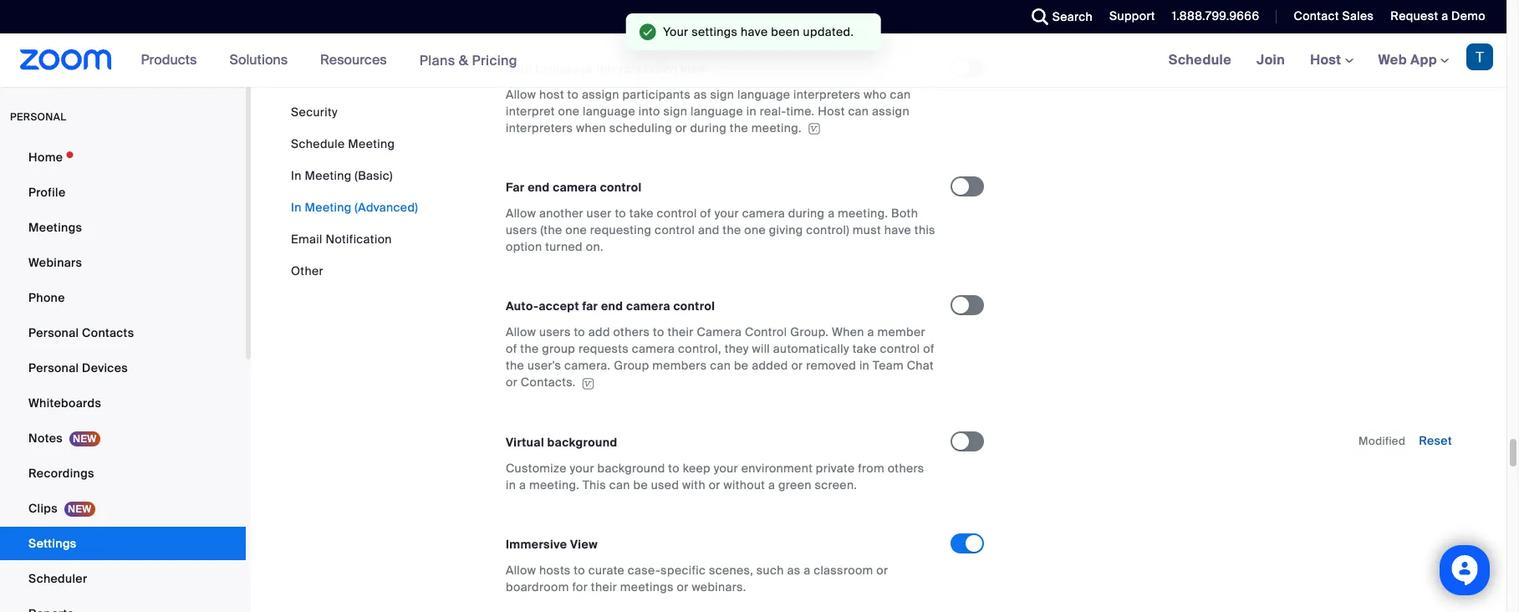 Task type: locate. For each thing, give the bounding box(es) containing it.
in
[[747, 104, 757, 119], [860, 358, 870, 373], [506, 477, 516, 492]]

1 vertical spatial meeting
[[305, 168, 352, 183]]

to up for at the left bottom of page
[[574, 563, 585, 578]]

in inside allow host to assign participants as sign language interpreters who can interpret one language into sign language in real-time. host can assign interpreters when scheduling or during the meeting.
[[747, 104, 757, 119]]

control right user
[[657, 206, 697, 221]]

meeting up email notification
[[305, 200, 352, 215]]

as right such
[[787, 563, 801, 578]]

resources button
[[320, 33, 394, 87]]

1 vertical spatial during
[[788, 206, 825, 221]]

0 horizontal spatial as
[[694, 87, 707, 102]]

personal contacts
[[28, 325, 134, 340]]

whiteboards link
[[0, 386, 246, 420]]

search
[[1053, 9, 1093, 24]]

in left "real-"
[[747, 104, 757, 119]]

in for in meeting (advanced)
[[291, 200, 302, 215]]

can
[[890, 87, 911, 102], [848, 104, 869, 119], [710, 358, 731, 373], [609, 477, 630, 492]]

(the
[[541, 223, 562, 238]]

of up the and
[[700, 206, 712, 221]]

sign down the participants
[[663, 104, 688, 119]]

host down contact sales on the top right of the page
[[1311, 51, 1345, 69]]

2 horizontal spatial in
[[860, 358, 870, 373]]

0 horizontal spatial in
[[506, 477, 516, 492]]

support version for sign language interpretation view image
[[806, 123, 823, 135]]

schedule down security
[[291, 136, 345, 151]]

0 horizontal spatial host
[[818, 104, 845, 119]]

2 in from the top
[[291, 200, 302, 215]]

one left giving
[[744, 223, 766, 238]]

in for in meeting (basic)
[[291, 168, 302, 183]]

in inside allow users to add others to their camera control group. when a member of the group requests camera control, they will automatically take control of the user's camera. group members can be added or removed in team chat or contacts.
[[860, 358, 870, 373]]

a
[[1442, 8, 1449, 23], [828, 206, 835, 221], [868, 325, 875, 340], [519, 477, 526, 492], [769, 477, 775, 492], [804, 563, 811, 578]]

0 vertical spatial host
[[1311, 51, 1345, 69]]

personal
[[10, 110, 66, 124]]

0 horizontal spatial have
[[741, 24, 768, 39]]

1 horizontal spatial interpreters
[[794, 87, 861, 102]]

to up requesting
[[615, 206, 626, 221]]

users inside allow users to add others to their camera control group. when a member of the group requests camera control, they will automatically take control of the user's camera. group members can be added or removed in team chat or contacts.
[[539, 325, 571, 340]]

be inside allow users to add others to their camera control group. when a member of the group requests camera control, they will automatically take control of the user's camera. group members can be added or removed in team chat or contacts.
[[734, 358, 749, 373]]

to right host
[[567, 87, 579, 102]]

settings
[[28, 536, 77, 551]]

resources
[[320, 51, 387, 69]]

0 vertical spatial others
[[613, 325, 650, 340]]

control
[[600, 180, 642, 195], [657, 206, 697, 221], [655, 223, 695, 238], [674, 299, 715, 314], [880, 342, 920, 357]]

have down both
[[884, 223, 912, 238]]

0 vertical spatial their
[[668, 325, 694, 340]]

0 vertical spatial as
[[694, 87, 707, 102]]

(advanced)
[[355, 200, 418, 215]]

3 allow from the top
[[506, 325, 536, 340]]

2 horizontal spatial meeting.
[[838, 206, 888, 221]]

in down the "customize"
[[506, 477, 516, 492]]

0 horizontal spatial during
[[690, 121, 727, 136]]

one down host
[[558, 104, 580, 119]]

1 vertical spatial have
[[884, 223, 912, 238]]

or right classroom
[[877, 563, 888, 578]]

0 vertical spatial sign
[[710, 87, 735, 102]]

1 personal from the top
[[28, 325, 79, 340]]

plans
[[419, 51, 455, 69]]

your up the and
[[715, 206, 739, 221]]

allow for allow host to assign participants as sign language interpreters who can interpret one language into sign language in real-time. host can assign interpreters when scheduling or during the meeting.
[[506, 87, 536, 102]]

1 vertical spatial take
[[853, 342, 877, 357]]

others inside customize your background to keep your environment private from others in a meeting. this can be used with or without a green screen.
[[888, 460, 925, 476]]

banner containing products
[[0, 33, 1507, 88]]

0 horizontal spatial end
[[528, 180, 550, 195]]

camera inside allow users to add others to their camera control group. when a member of the group requests camera control, they will automatically take control of the user's camera. group members can be added or removed in team chat or contacts.
[[632, 342, 675, 357]]

allow up boardroom
[[506, 563, 536, 578]]

0 vertical spatial during
[[690, 121, 727, 136]]

members
[[653, 358, 707, 373]]

1 horizontal spatial their
[[668, 325, 694, 340]]

camera
[[553, 180, 597, 195], [742, 206, 785, 221], [626, 299, 671, 314], [632, 342, 675, 357]]

must
[[853, 223, 881, 238]]

allow down auto-
[[506, 325, 536, 340]]

0 vertical spatial in
[[291, 168, 302, 183]]

your up "without"
[[714, 460, 738, 476]]

1 horizontal spatial have
[[884, 223, 912, 238]]

1 vertical spatial others
[[888, 460, 925, 476]]

a down the "customize"
[[519, 477, 526, 492]]

others right from at the right bottom of page
[[888, 460, 925, 476]]

1 vertical spatial background
[[598, 460, 665, 476]]

personal for personal devices
[[28, 360, 79, 375]]

host inside allow host to assign participants as sign language interpreters who can interpret one language into sign language in real-time. host can assign interpreters when scheduling or during the meeting.
[[818, 104, 845, 119]]

1 horizontal spatial as
[[787, 563, 801, 578]]

take down when
[[853, 342, 877, 357]]

background up used
[[598, 460, 665, 476]]

2 horizontal spatial of
[[923, 342, 935, 357]]

schedule inside meetings navigation
[[1169, 51, 1232, 69]]

meeting down schedule meeting
[[305, 168, 352, 183]]

have left been
[[741, 24, 768, 39]]

in up "email"
[[291, 200, 302, 215]]

1 horizontal spatial take
[[853, 342, 877, 357]]

profile
[[28, 185, 66, 200]]

their up control,
[[668, 325, 694, 340]]

0 vertical spatial take
[[629, 206, 654, 221]]

end
[[528, 180, 550, 195], [601, 299, 623, 314]]

users up group
[[539, 325, 571, 340]]

or right the scheduling
[[675, 121, 687, 136]]

1 horizontal spatial others
[[888, 460, 925, 476]]

0 horizontal spatial their
[[591, 579, 617, 594]]

0 vertical spatial in
[[747, 104, 757, 119]]

from
[[858, 460, 885, 476]]

request
[[1391, 8, 1439, 23]]

schedule for schedule meeting
[[291, 136, 345, 151]]

interpreters down the interpret
[[506, 121, 573, 136]]

take inside allow users to add others to their camera control group. when a member of the group requests camera control, they will automatically take control of the user's camera. group members can be added or removed in team chat or contacts.
[[853, 342, 877, 357]]

notification
[[326, 232, 392, 247]]

in meeting (basic) link
[[291, 168, 393, 183]]

1 vertical spatial personal
[[28, 360, 79, 375]]

immersive
[[506, 537, 567, 552]]

meetings
[[620, 579, 674, 594]]

1 vertical spatial assign
[[872, 104, 910, 119]]

be down they at the left bottom of page
[[734, 358, 749, 373]]

one inside allow host to assign participants as sign language interpreters who can interpret one language into sign language in real-time. host can assign interpreters when scheduling or during the meeting.
[[558, 104, 580, 119]]

allow for allow users to add others to their camera control group. when a member of the group requests camera control, they will automatically take control of the user's camera. group members can be added or removed in team chat or contacts.
[[506, 325, 536, 340]]

language up when
[[583, 104, 636, 119]]

1 horizontal spatial schedule
[[1169, 51, 1232, 69]]

can right the who
[[890, 87, 911, 102]]

meeting. down the "customize"
[[529, 477, 580, 492]]

of up chat
[[923, 342, 935, 357]]

to inside allow host to assign participants as sign language interpreters who can interpret one language into sign language in real-time. host can assign interpreters when scheduling or during the meeting.
[[567, 87, 579, 102]]

take up requesting
[[629, 206, 654, 221]]

host up support version for sign language interpretation view icon
[[818, 104, 845, 119]]

in meeting (advanced) link
[[291, 200, 418, 215]]

0 horizontal spatial of
[[506, 342, 517, 357]]

who
[[864, 87, 887, 102]]

background up this
[[547, 435, 618, 450]]

others right add
[[613, 325, 650, 340]]

webinars
[[28, 255, 82, 270]]

0 vertical spatial users
[[506, 223, 538, 238]]

be inside customize your background to keep your environment private from others in a meeting. this can be used with or without a green screen.
[[633, 477, 648, 492]]

1 horizontal spatial host
[[1311, 51, 1345, 69]]

1 vertical spatial host
[[818, 104, 845, 119]]

camera up the group
[[632, 342, 675, 357]]

into
[[639, 104, 660, 119]]

interpreters up time.
[[794, 87, 861, 102]]

product information navigation
[[128, 33, 530, 88]]

during up giving
[[788, 206, 825, 221]]

allow for allow another user to take control of your camera during a meeting. both users (the one requesting control and the one giving control) must have this option turned on.
[[506, 206, 536, 221]]

meeting for (basic)
[[305, 168, 352, 183]]

meeting. inside allow another user to take control of your camera during a meeting. both users (the one requesting control and the one giving control) must have this option turned on.
[[838, 206, 888, 221]]

0 vertical spatial be
[[734, 358, 749, 373]]

profile link
[[0, 176, 246, 209]]

classroom
[[814, 563, 874, 578]]

allow inside allow hosts to curate case-specific scenes, such as a classroom or boardroom for their meetings or webinars.
[[506, 563, 536, 578]]

real-
[[760, 104, 786, 119]]

request a demo link
[[1378, 0, 1507, 33], [1391, 8, 1486, 23]]

control inside allow users to add others to their camera control group. when a member of the group requests camera control, they will automatically take control of the user's camera. group members can be added or removed in team chat or contacts.
[[880, 342, 920, 357]]

0 horizontal spatial meeting.
[[529, 477, 580, 492]]

0 vertical spatial background
[[547, 435, 618, 450]]

the inside allow host to assign participants as sign language interpreters who can interpret one language into sign language in real-time. host can assign interpreters when scheduling or during the meeting.
[[730, 121, 748, 136]]

0 horizontal spatial take
[[629, 206, 654, 221]]

requesting
[[590, 223, 652, 238]]

contacts.
[[521, 375, 576, 390]]

curate
[[588, 563, 625, 578]]

schedule for schedule
[[1169, 51, 1232, 69]]

1 vertical spatial schedule
[[291, 136, 345, 151]]

1 vertical spatial as
[[787, 563, 801, 578]]

1.888.799.9666 button
[[1160, 0, 1264, 33], [1172, 8, 1260, 23]]

2 vertical spatial in
[[506, 477, 516, 492]]

to
[[567, 87, 579, 102], [615, 206, 626, 221], [574, 325, 585, 340], [653, 325, 665, 340], [668, 460, 680, 476], [574, 563, 585, 578]]

camera.
[[565, 358, 611, 373]]

meeting
[[348, 136, 395, 151], [305, 168, 352, 183], [305, 200, 352, 215]]

as inside allow host to assign participants as sign language interpreters who can interpret one language into sign language in real-time. host can assign interpreters when scheduling or during the meeting.
[[694, 87, 707, 102]]

0 horizontal spatial assign
[[582, 87, 619, 102]]

1 vertical spatial their
[[591, 579, 617, 594]]

sign down settings
[[710, 87, 735, 102]]

allow
[[506, 87, 536, 102], [506, 206, 536, 221], [506, 325, 536, 340], [506, 563, 536, 578]]

1 vertical spatial in
[[291, 200, 302, 215]]

0 vertical spatial assign
[[582, 87, 619, 102]]

meeting. inside allow host to assign participants as sign language interpreters who can interpret one language into sign language in real-time. host can assign interpreters when scheduling or during the meeting.
[[752, 121, 802, 136]]

host inside meetings navigation
[[1311, 51, 1345, 69]]

host
[[539, 87, 564, 102]]

a left classroom
[[804, 563, 811, 578]]

green
[[779, 477, 812, 492]]

0 vertical spatial end
[[528, 180, 550, 195]]

meeting. down "real-"
[[752, 121, 802, 136]]

member
[[878, 325, 926, 340]]

or inside allow host to assign participants as sign language interpreters who can interpret one language into sign language in real-time. host can assign interpreters when scheduling or during the meeting.
[[675, 121, 687, 136]]

immersive view
[[506, 537, 598, 552]]

can inside allow users to add others to their camera control group. when a member of the group requests camera control, they will automatically take control of the user's camera. group members can be added or removed in team chat or contacts.
[[710, 358, 731, 373]]

personal
[[28, 325, 79, 340], [28, 360, 79, 375]]

control down the member
[[880, 342, 920, 357]]

can down they at the left bottom of page
[[710, 358, 731, 373]]

far end camera control
[[506, 180, 642, 195]]

0 horizontal spatial schedule
[[291, 136, 345, 151]]

scheduler
[[28, 571, 87, 586]]

a right when
[[868, 325, 875, 340]]

banner
[[0, 33, 1507, 88]]

a inside allow users to add others to their camera control group. when a member of the group requests camera control, they will automatically take control of the user's camera. group members can be added or removed in team chat or contacts.
[[868, 325, 875, 340]]

1 vertical spatial end
[[601, 299, 623, 314]]

of inside allow another user to take control of your camera during a meeting. both users (the one requesting control and the one giving control) must have this option turned on.
[[700, 206, 712, 221]]

a up control)
[[828, 206, 835, 221]]

allow down far
[[506, 206, 536, 221]]

1 horizontal spatial end
[[601, 299, 623, 314]]

1 in from the top
[[291, 168, 302, 183]]

1 horizontal spatial be
[[734, 358, 749, 373]]

can right this
[[609, 477, 630, 492]]

1 horizontal spatial during
[[788, 206, 825, 221]]

0 horizontal spatial interpreters
[[506, 121, 573, 136]]

1.888.799.9666 button up join
[[1160, 0, 1264, 33]]

customize
[[506, 460, 567, 476]]

turned
[[545, 240, 583, 255]]

contacts
[[82, 325, 134, 340]]

a down environment
[[769, 477, 775, 492]]

meeting for (advanced)
[[305, 200, 352, 215]]

clips
[[28, 501, 58, 516]]

1 vertical spatial meeting.
[[838, 206, 888, 221]]

0 vertical spatial meeting.
[[752, 121, 802, 136]]

camera up giving
[[742, 206, 785, 221]]

to up used
[[668, 460, 680, 476]]

webinars link
[[0, 246, 246, 279]]

1 horizontal spatial meeting.
[[752, 121, 802, 136]]

can inside customize your background to keep your environment private from others in a meeting. this can be used with or without a green screen.
[[609, 477, 630, 492]]

the
[[730, 121, 748, 136], [723, 223, 741, 238], [520, 342, 539, 357], [506, 358, 524, 373]]

used
[[651, 477, 679, 492]]

view
[[681, 61, 707, 76]]

personal up the whiteboards
[[28, 360, 79, 375]]

0 vertical spatial meeting
[[348, 136, 395, 151]]

allow up the interpret
[[506, 87, 536, 102]]

1 vertical spatial in
[[860, 358, 870, 373]]

be left used
[[633, 477, 648, 492]]

during inside allow another user to take control of your camera during a meeting. both users (the one requesting control and the one giving control) must have this option turned on.
[[788, 206, 825, 221]]

1 horizontal spatial in
[[747, 104, 757, 119]]

in left team on the right bottom of the page
[[860, 358, 870, 373]]

menu bar
[[291, 104, 418, 279]]

during down view
[[690, 121, 727, 136]]

for
[[572, 579, 588, 594]]

1 vertical spatial be
[[633, 477, 648, 492]]

4 allow from the top
[[506, 563, 536, 578]]

in down schedule meeting
[[291, 168, 302, 183]]

1 vertical spatial interpreters
[[506, 121, 573, 136]]

assign down the who
[[872, 104, 910, 119]]

allow inside allow another user to take control of your camera during a meeting. both users (the one requesting control and the one giving control) must have this option turned on.
[[506, 206, 536, 221]]

allow inside allow host to assign participants as sign language interpreters who can interpret one language into sign language in real-time. host can assign interpreters when scheduling or during the meeting.
[[506, 87, 536, 102]]

2 personal from the top
[[28, 360, 79, 375]]

as down view
[[694, 87, 707, 102]]

0 horizontal spatial others
[[613, 325, 650, 340]]

0 vertical spatial schedule
[[1169, 51, 1232, 69]]

personal contacts link
[[0, 316, 246, 350]]

or right with
[[709, 477, 721, 492]]

2 vertical spatial meeting
[[305, 200, 352, 215]]

to inside customize your background to keep your environment private from others in a meeting. this can be used with or without a green screen.
[[668, 460, 680, 476]]

personal down phone
[[28, 325, 79, 340]]

auto-accept far end camera control
[[506, 299, 715, 314]]

when
[[832, 325, 865, 340]]

phone
[[28, 290, 65, 305]]

meeting up (basic)
[[348, 136, 395, 151]]

keep
[[683, 460, 711, 476]]

removed
[[806, 358, 856, 373]]

2 vertical spatial meeting.
[[529, 477, 580, 492]]

users up option
[[506, 223, 538, 238]]

team
[[873, 358, 904, 373]]

1 vertical spatial users
[[539, 325, 571, 340]]

allow hosts to curate case-specific scenes, such as a classroom or boardroom for their meetings or webinars.
[[506, 563, 888, 594]]

0 vertical spatial personal
[[28, 325, 79, 340]]

background
[[547, 435, 618, 450], [598, 460, 665, 476]]

2 allow from the top
[[506, 206, 536, 221]]

add
[[589, 325, 610, 340]]

will
[[752, 342, 770, 357]]

a left demo
[[1442, 8, 1449, 23]]

1 horizontal spatial users
[[539, 325, 571, 340]]

to left add
[[574, 325, 585, 340]]

host
[[1311, 51, 1345, 69], [818, 104, 845, 119]]

1 horizontal spatial of
[[700, 206, 712, 221]]

1 allow from the top
[[506, 87, 536, 102]]

1 vertical spatial sign
[[663, 104, 688, 119]]

in
[[291, 168, 302, 183], [291, 200, 302, 215]]

their down curate
[[591, 579, 617, 594]]

schedule down 1.888.799.9666
[[1169, 51, 1232, 69]]

0 horizontal spatial be
[[633, 477, 648, 492]]

notes
[[28, 431, 63, 446]]

interpret
[[506, 104, 555, 119]]

one up turned on the left top of page
[[566, 223, 587, 238]]

allow inside allow users to add others to their camera control group. when a member of the group requests camera control, they will automatically take control of the user's camera. group members can be added or removed in team chat or contacts.
[[506, 325, 536, 340]]

meetings
[[28, 220, 82, 235]]

scheduler link
[[0, 562, 246, 595]]

meeting. up must
[[838, 206, 888, 221]]

of down auto-
[[506, 342, 517, 357]]

camera inside allow another user to take control of your camera during a meeting. both users (the one requesting control and the one giving control) must have this option turned on.
[[742, 206, 785, 221]]

assign down sign language interpretation view
[[582, 87, 619, 102]]

to inside allow another user to take control of your camera during a meeting. both users (the one requesting control and the one giving control) must have this option turned on.
[[615, 206, 626, 221]]

0 horizontal spatial users
[[506, 223, 538, 238]]

web app
[[1379, 51, 1437, 69]]

take
[[629, 206, 654, 221], [853, 342, 877, 357]]



Task type: describe. For each thing, give the bounding box(es) containing it.
giving
[[769, 223, 803, 238]]

0 vertical spatial have
[[741, 24, 768, 39]]

screen.
[[815, 477, 857, 492]]

plans & pricing
[[419, 51, 518, 69]]

with
[[682, 477, 706, 492]]

and
[[698, 223, 720, 238]]

products
[[141, 51, 197, 69]]

personal menu menu
[[0, 140, 246, 612]]

1 horizontal spatial sign
[[710, 87, 735, 102]]

chat
[[907, 358, 934, 373]]

clips link
[[0, 492, 246, 525]]

allow users to add others to their camera control group. when a member of the group requests camera control, they will automatically take control of the user's camera. group members can be added or removed in team chat or contacts.
[[506, 325, 935, 390]]

email notification link
[[291, 232, 392, 247]]

in inside customize your background to keep your environment private from others in a meeting. this can be used with or without a green screen.
[[506, 477, 516, 492]]

environment
[[742, 460, 813, 476]]

security
[[291, 105, 338, 120]]

recordings
[[28, 466, 94, 481]]

as inside allow hosts to curate case-specific scenes, such as a classroom or boardroom for their meetings or webinars.
[[787, 563, 801, 578]]

meetings navigation
[[1156, 33, 1507, 88]]

other
[[291, 263, 324, 278]]

this
[[915, 223, 936, 238]]

search button
[[1019, 0, 1097, 33]]

schedule meeting link
[[291, 136, 395, 151]]

control,
[[678, 342, 722, 357]]

personal devices
[[28, 360, 128, 375]]

1 horizontal spatial assign
[[872, 104, 910, 119]]

added
[[752, 358, 788, 373]]

sign
[[506, 61, 532, 76]]

without
[[724, 477, 765, 492]]

take inside allow another user to take control of your camera during a meeting. both users (the one requesting control and the one giving control) must have this option turned on.
[[629, 206, 654, 221]]

join
[[1257, 51, 1285, 69]]

menu bar containing security
[[291, 104, 418, 279]]

scenes,
[[709, 563, 754, 578]]

solutions button
[[229, 33, 295, 87]]

pricing
[[472, 51, 518, 69]]

language up "real-"
[[738, 87, 790, 102]]

their inside allow hosts to curate case-specific scenes, such as a classroom or boardroom for their meetings or webinars.
[[591, 579, 617, 594]]

control up user
[[600, 180, 642, 195]]

others inside allow users to add others to their camera control group. when a member of the group requests camera control, they will automatically take control of the user's camera. group members can be added or removed in team chat or contacts.
[[613, 325, 650, 340]]

their inside allow users to add others to their camera control group. when a member of the group requests camera control, they will automatically take control of the user's camera. group members can be added or removed in team chat or contacts.
[[668, 325, 694, 340]]

sales
[[1343, 8, 1374, 23]]

request a demo
[[1391, 8, 1486, 23]]

1.888.799.9666
[[1172, 8, 1260, 23]]

success image
[[639, 23, 657, 40]]

view
[[570, 537, 598, 552]]

your up this
[[570, 460, 594, 476]]

your settings have been updated.
[[663, 24, 854, 39]]

far
[[506, 180, 525, 195]]

private
[[816, 460, 855, 476]]

to up members
[[653, 325, 665, 340]]

meetings link
[[0, 211, 246, 244]]

interpretation
[[597, 61, 678, 76]]

specific
[[661, 563, 706, 578]]

during inside allow host to assign participants as sign language interpreters who can interpret one language into sign language in real-time. host can assign interpreters when scheduling or during the meeting.
[[690, 121, 727, 136]]

or down automatically
[[791, 358, 803, 373]]

requests
[[579, 342, 629, 357]]

devices
[[82, 360, 128, 375]]

&
[[459, 51, 469, 69]]

support version for auto-accept far end camera control image
[[580, 378, 597, 389]]

support
[[1110, 8, 1156, 23]]

or down specific
[[677, 579, 689, 594]]

virtual background
[[506, 435, 618, 450]]

profile picture image
[[1467, 43, 1494, 70]]

this
[[583, 477, 606, 492]]

far
[[582, 299, 598, 314]]

email
[[291, 232, 323, 247]]

join link
[[1244, 33, 1298, 87]]

background inside customize your background to keep your environment private from others in a meeting. this can be used with or without a green screen.
[[598, 460, 665, 476]]

can down the who
[[848, 104, 869, 119]]

0 vertical spatial interpreters
[[794, 87, 861, 102]]

security link
[[291, 105, 338, 120]]

customize your background to keep your environment private from others in a meeting. this can be used with or without a green screen.
[[506, 460, 925, 492]]

the inside allow another user to take control of your camera during a meeting. both users (the one requesting control and the one giving control) must have this option turned on.
[[723, 223, 741, 238]]

hosts
[[539, 563, 571, 578]]

have inside allow another user to take control of your camera during a meeting. both users (the one requesting control and the one giving control) must have this option turned on.
[[884, 223, 912, 238]]

user
[[587, 206, 612, 221]]

language down view
[[691, 104, 744, 119]]

updated.
[[803, 24, 854, 39]]

settings
[[692, 24, 738, 39]]

allow host to assign participants as sign language interpreters who can interpret one language into sign language in real-time. host can assign interpreters when scheduling or during the meeting. application
[[506, 86, 936, 137]]

web
[[1379, 51, 1407, 69]]

or left contacts.
[[506, 375, 518, 390]]

1.888.799.9666 button up schedule link
[[1172, 8, 1260, 23]]

auto-
[[506, 299, 539, 314]]

a inside allow hosts to curate case-specific scenes, such as a classroom or boardroom for their meetings or webinars.
[[804, 563, 811, 578]]

personal devices link
[[0, 351, 246, 385]]

recordings link
[[0, 457, 246, 490]]

host button
[[1311, 51, 1353, 69]]

camera right far
[[626, 299, 671, 314]]

to inside allow hosts to curate case-specific scenes, such as a classroom or boardroom for their meetings or webinars.
[[574, 563, 585, 578]]

solutions
[[229, 51, 288, 69]]

automatically
[[773, 342, 850, 357]]

products button
[[141, 33, 204, 87]]

other link
[[291, 263, 324, 278]]

control left the and
[[655, 223, 695, 238]]

group
[[614, 358, 649, 373]]

allow another user to take control of your camera during a meeting. both users (the one requesting control and the one giving control) must have this option turned on.
[[506, 206, 936, 255]]

(basic)
[[355, 168, 393, 183]]

allow for allow hosts to curate case-specific scenes, such as a classroom or boardroom for their meetings or webinars.
[[506, 563, 536, 578]]

both
[[891, 206, 918, 221]]

home link
[[0, 140, 246, 174]]

your inside allow another user to take control of your camera during a meeting. both users (the one requesting control and the one giving control) must have this option turned on.
[[715, 206, 739, 221]]

in meeting (basic)
[[291, 168, 393, 183]]

or inside customize your background to keep your environment private from others in a meeting. this can be used with or without a green screen.
[[709, 477, 721, 492]]

camera up another at the left top of page
[[553, 180, 597, 195]]

users inside allow another user to take control of your camera during a meeting. both users (the one requesting control and the one giving control) must have this option turned on.
[[506, 223, 538, 238]]

allow host to assign participants as sign language interpreters who can interpret one language into sign language in real-time. host can assign interpreters when scheduling or during the meeting.
[[506, 87, 911, 136]]

email notification
[[291, 232, 392, 247]]

in meeting (advanced)
[[291, 200, 418, 215]]

case-
[[628, 563, 661, 578]]

webinars.
[[692, 579, 746, 594]]

zoom logo image
[[20, 49, 112, 70]]

whiteboards
[[28, 396, 101, 411]]

group.
[[790, 325, 829, 340]]

allow users to add others to their camera control group. when a member of the group requests camera control, they will automatically take control of the user's camera. group members can be added or removed in team chat or contacts. application
[[506, 324, 936, 391]]

boardroom
[[506, 579, 569, 594]]

personal for personal contacts
[[28, 325, 79, 340]]

meeting. inside customize your background to keep your environment private from others in a meeting. this can be used with or without a green screen.
[[529, 477, 580, 492]]

0 horizontal spatial sign
[[663, 104, 688, 119]]

a inside allow another user to take control of your camera during a meeting. both users (the one requesting control and the one giving control) must have this option turned on.
[[828, 206, 835, 221]]

control up camera
[[674, 299, 715, 314]]



Task type: vqa. For each thing, say whether or not it's contained in the screenshot.
"Ready"
no



